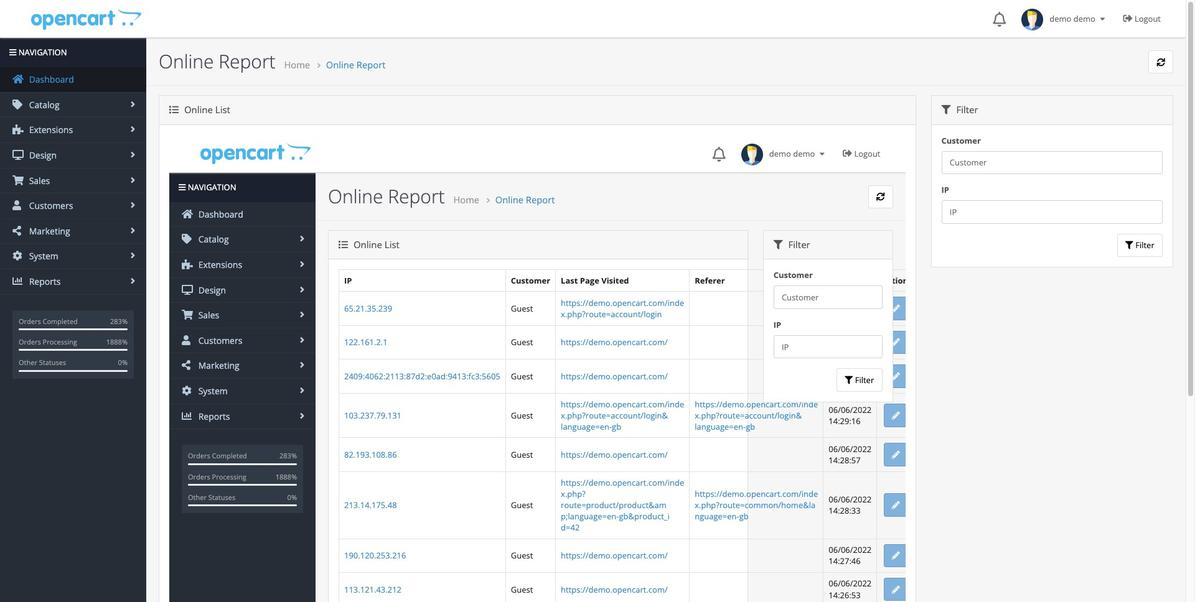 Task type: locate. For each thing, give the bounding box(es) containing it.
https://demo.opencart.com/ link for 113.121.43.212
[[561, 584, 668, 596]]

system link for chart bar image
[[0, 244, 146, 269]]

cog image up chart bar image
[[12, 251, 24, 261]]

system link
[[0, 244, 146, 269], [169, 379, 316, 404]]

06/06/2022 up 14:29:16
[[829, 405, 872, 416]]

user image
[[12, 201, 24, 211], [182, 335, 193, 345]]

0 vertical spatial design link
[[0, 143, 146, 168]]

1 horizontal spatial customers
[[196, 335, 242, 347]]

0 horizontal spatial extensions
[[27, 124, 73, 136]]

filter image
[[942, 105, 951, 115], [774, 240, 783, 250]]

bars image
[[9, 49, 16, 57], [179, 183, 186, 192]]

processing
[[43, 337, 77, 347], [212, 472, 246, 482]]

sales link
[[0, 168, 146, 193], [169, 303, 316, 328]]

system link up chart bar icon on the left bottom of page
[[169, 379, 316, 404]]

0 vertical spatial filter image
[[1126, 242, 1134, 250]]

home image
[[182, 209, 193, 219]]

marketing for the share alt icon for chart bar icon on the left bottom of page's cog image
[[196, 360, 240, 372]]

1 vertical spatial reports link
[[169, 404, 316, 429]]

online report link
[[326, 59, 386, 71], [495, 193, 555, 206]]

d=42
[[561, 523, 580, 534]]

0 horizontal spatial 0%
[[118, 358, 128, 368]]

list image for customer text box
[[169, 105, 179, 115]]

213.14.175.48 link
[[344, 500, 397, 511]]

1 horizontal spatial customer
[[774, 270, 813, 281]]

dashboard for home image
[[196, 208, 243, 220]]

https://demo.opencart.com/inde x.php?route=account/login& language=en-gb
[[561, 399, 684, 433], [695, 399, 818, 433]]

1 horizontal spatial home link
[[454, 193, 480, 206]]

extensions for puzzle piece image
[[27, 124, 73, 136]]

1 horizontal spatial sales link
[[169, 303, 316, 328]]

1 horizontal spatial 283%
[[280, 452, 297, 461]]

filter image
[[1126, 242, 1134, 250], [845, 377, 853, 385]]

2 horizontal spatial customer
[[942, 135, 981, 146]]

demo demo for demo demo image sign out alt icon caret down icon
[[1044, 13, 1098, 24]]

1 vertical spatial other statuses
[[188, 493, 235, 502]]

2 guest from the top
[[511, 337, 533, 348]]

2 https://demo.opencart.com/ link from the top
[[561, 371, 668, 382]]

3 06/06/2022 from the top
[[829, 365, 872, 377]]

navigation up home icon
[[16, 47, 67, 58]]

statuses
[[39, 358, 66, 368], [208, 493, 235, 502]]

bars image up home image
[[179, 183, 186, 192]]

marketing
[[27, 225, 70, 237], [196, 360, 240, 372]]

0 horizontal spatial completed
[[43, 317, 78, 326]]

0 horizontal spatial sales link
[[0, 168, 146, 193]]

customers link down shopping cart icon
[[0, 194, 146, 218]]

0 vertical spatial list
[[215, 104, 230, 116]]

283% for reports link related to cog image for chart bar image
[[110, 317, 128, 326]]

sales for shopping cart icon
[[27, 175, 50, 187]]

1 horizontal spatial list
[[385, 238, 400, 251]]

0 vertical spatial home link
[[284, 59, 310, 71]]

filter button
[[1117, 234, 1163, 257], [837, 369, 883, 392]]

1 vertical spatial online list
[[351, 238, 400, 251]]

extensions for puzzle piece icon
[[196, 259, 242, 271]]

0 horizontal spatial last
[[561, 275, 578, 287]]

ip
[[942, 184, 950, 196], [344, 275, 352, 287], [774, 319, 782, 331]]

share alt image down shopping cart icon
[[12, 226, 24, 236]]

1 vertical spatial extensions link
[[169, 253, 316, 277]]

tag image up puzzle piece icon
[[182, 234, 193, 244]]

0 horizontal spatial customer
[[511, 275, 551, 287]]

logout up refresh icon
[[1135, 13, 1161, 24]]

1 vertical spatial catalog link
[[169, 228, 316, 252]]

2 vertical spatial ip
[[774, 319, 782, 331]]

2 06/06/2022 from the top
[[829, 331, 872, 343]]

sales link for shopping cart icon desktop icon
[[0, 168, 146, 193]]

1 vertical spatial tag image
[[182, 234, 193, 244]]

home link
[[284, 59, 310, 71], [454, 193, 480, 206]]

logout link up refresh image
[[834, 135, 893, 172]]

1 horizontal spatial tag image
[[182, 234, 193, 244]]

other
[[19, 358, 37, 368], [188, 493, 207, 502]]

1 vertical spatial filter image
[[845, 377, 853, 385]]

https://demo.opencart.com/ link
[[561, 337, 668, 348], [561, 371, 668, 382], [561, 449, 668, 461], [561, 551, 668, 562], [561, 584, 668, 596]]

1 https://demo.opencart.com/ link from the top
[[561, 337, 668, 348]]

last left 'click'
[[829, 275, 846, 287]]

0%
[[118, 358, 128, 368], [287, 493, 297, 502]]

0 horizontal spatial 1888%
[[106, 337, 128, 347]]

1 vertical spatial demo demo link
[[735, 135, 834, 172]]

gb inside https://demo.opencart.com/inde x.php?route=common/home&la nguage=en-gb
[[740, 511, 749, 523]]

desktop image for shopping cart icon
[[12, 150, 24, 160]]

other statuses
[[19, 358, 66, 368], [188, 493, 235, 502]]

design link for shopping cart icon
[[0, 143, 146, 168]]

p;language=en-
[[561, 511, 619, 523]]

0 vertical spatial catalog link
[[0, 93, 146, 117]]

reports link
[[0, 270, 146, 294], [169, 404, 316, 429]]

orders completed
[[19, 317, 78, 326], [188, 452, 247, 461]]

1 vertical spatial sign out alt image
[[843, 149, 852, 158]]

chart bar image
[[12, 276, 24, 286]]

orders processing
[[19, 337, 77, 347], [188, 472, 246, 482]]

navigation up home image
[[186, 182, 236, 193]]

design link up shopping cart image
[[169, 278, 316, 303]]

ip for customer text box
[[942, 184, 950, 196]]

1 horizontal spatial user image
[[182, 335, 193, 345]]

1 last from the left
[[561, 275, 578, 287]]

last
[[561, 275, 578, 287], [829, 275, 846, 287]]

online report
[[159, 49, 276, 74], [326, 59, 386, 71], [328, 183, 445, 209], [495, 193, 555, 206]]

0 vertical spatial extensions
[[27, 124, 73, 136]]

2 https://demo.opencart.com/ from the top
[[561, 371, 668, 382]]

dashboard right home icon
[[27, 74, 74, 85]]

213.14.175.48
[[344, 500, 397, 511]]

1 horizontal spatial last
[[829, 275, 846, 287]]

tag image down home icon
[[12, 99, 24, 109]]

1888%
[[106, 337, 128, 347], [276, 472, 297, 482]]

1 horizontal spatial completed
[[212, 452, 247, 461]]

0 horizontal spatial reports link
[[0, 270, 146, 294]]

1 horizontal spatial filter button
[[1117, 234, 1163, 257]]

language=en-
[[561, 422, 612, 433], [695, 422, 746, 433]]

home
[[284, 59, 310, 71], [454, 193, 480, 206]]

0 vertical spatial 283%
[[110, 317, 128, 326]]

shopping cart image
[[182, 310, 193, 320]]

06/06/2022 for 14:29:16
[[829, 405, 872, 416]]

chart bar image
[[182, 411, 193, 421]]

home for customer text field
[[454, 193, 480, 206]]

gb
[[612, 422, 622, 433], [746, 422, 755, 433], [740, 511, 749, 523]]

orders completed down chart bar icon on the left bottom of page
[[188, 452, 247, 461]]

customer
[[942, 135, 981, 146], [774, 270, 813, 281], [511, 275, 551, 287]]

https://demo.opencart.com/ for 82.193.108.86
[[561, 449, 668, 461]]

0 horizontal spatial 283%
[[110, 317, 128, 326]]

extensions right puzzle piece image
[[27, 124, 73, 136]]

desktop image up shopping cart image
[[182, 285, 193, 295]]

desktop image up shopping cart icon
[[12, 150, 24, 160]]

guest for 2409:4062:2113:87d2:e0ad:9413:fc3:5605
[[511, 371, 533, 382]]

1 x.php?route=account/login& from the left
[[561, 410, 668, 421]]

0 horizontal spatial share alt image
[[12, 226, 24, 236]]

4 06/06/2022 from the top
[[829, 405, 872, 416]]

06/06/2022
[[829, 298, 872, 309], [829, 331, 872, 343], [829, 365, 872, 377], [829, 405, 872, 416], [829, 444, 872, 455], [829, 494, 872, 506], [829, 545, 872, 556], [829, 579, 872, 590]]

customers for the share alt icon for chart bar icon on the left bottom of page's cog image
[[196, 335, 242, 347]]

https://demo.opencart.com/ link for 122.161.2.1
[[561, 337, 668, 348]]

14:30:25
[[829, 343, 861, 354]]

reports link for cog image for chart bar image
[[0, 270, 146, 294]]

share alt image up chart bar icon on the left bottom of page
[[182, 361, 193, 371]]

06/06/2022 for 14:28:33
[[829, 494, 872, 506]]

1 horizontal spatial logout link
[[1114, 0, 1174, 37]]

0 horizontal spatial dashboard
[[27, 74, 74, 85]]

1 horizontal spatial demo demo link
[[1016, 0, 1114, 37]]

catalog link for puzzle piece image
[[0, 93, 146, 117]]

1 https://demo.opencart.com/inde x.php?route=account/login& language=en-gb from the left
[[561, 399, 684, 433]]

catalog
[[27, 99, 60, 111], [196, 234, 229, 246]]

design link for shopping cart image
[[169, 278, 316, 303]]

demo demo link
[[1016, 0, 1114, 37], [735, 135, 834, 172]]

sales right shopping cart icon
[[27, 175, 50, 187]]

0% for reports link related to cog image for chart bar image
[[118, 358, 128, 368]]

reports
[[27, 276, 61, 288], [196, 411, 230, 423]]

extensions right puzzle piece icon
[[196, 259, 242, 271]]

1 vertical spatial 1888%
[[276, 472, 297, 482]]

1 vertical spatial logout link
[[834, 135, 893, 172]]

113.121.43.212 link
[[344, 584, 402, 596]]

06/06/2022 14:30:25
[[829, 331, 872, 354]]

x.php?route=account/login&
[[561, 410, 668, 421], [695, 410, 802, 421]]

0 vertical spatial customers link
[[0, 194, 146, 218]]

orders completed down chart bar image
[[19, 317, 78, 326]]

home link for online report link related to customer text box list icon
[[284, 59, 310, 71]]

06/06/2022 up 14:27:46
[[829, 545, 872, 556]]

caret down image
[[1098, 15, 1108, 23], [817, 150, 828, 158]]

1 vertical spatial 283%
[[280, 452, 297, 461]]

8 06/06/2022 from the top
[[829, 579, 872, 590]]

06/06/2022 for 14:30:29
[[829, 298, 872, 309]]

1 vertical spatial customers link
[[169, 329, 316, 353]]

0 horizontal spatial design link
[[0, 143, 146, 168]]

1 horizontal spatial home
[[454, 193, 480, 206]]

5 guest from the top
[[511, 449, 533, 461]]

guest for 65.21.35.239
[[511, 303, 533, 314]]

logout link
[[1114, 0, 1174, 37], [834, 135, 893, 172]]

1 horizontal spatial logout
[[1135, 13, 1161, 24]]

logout up refresh image
[[855, 148, 881, 159]]

1 vertical spatial dashboard link
[[169, 202, 316, 227]]

user image for shopping cart image
[[182, 335, 193, 345]]

5 https://demo.opencart.com/ from the top
[[561, 584, 668, 596]]

0 vertical spatial filter image
[[942, 105, 951, 115]]

demo demo
[[1044, 13, 1098, 24], [763, 148, 817, 159]]

x.php?
[[561, 489, 586, 500]]

0 horizontal spatial online list
[[182, 104, 230, 116]]

system link up chart bar image
[[0, 244, 146, 269]]

navigation
[[16, 47, 67, 58], [186, 182, 236, 193]]

last left page
[[561, 275, 578, 287]]

last click
[[829, 275, 867, 287]]

shopping cart image
[[12, 175, 24, 185]]

customers for cog image for chart bar image's the share alt icon
[[27, 200, 73, 212]]

list image
[[169, 105, 179, 115], [339, 240, 348, 250]]

puzzle piece image
[[12, 125, 24, 135]]

1 horizontal spatial marketing link
[[169, 354, 316, 379]]

cog image
[[12, 251, 24, 261], [182, 386, 193, 396]]

bars image up home icon
[[9, 49, 16, 57]]

catalog link up puzzle piece icon
[[169, 228, 316, 252]]

06/06/2022 up 14:28:57
[[829, 444, 872, 455]]

0 horizontal spatial sales
[[27, 175, 50, 187]]

1 vertical spatial sales
[[196, 310, 219, 321]]

bars image for puzzle piece icon the catalog link
[[179, 183, 186, 192]]

113.121.43.212
[[344, 584, 402, 596]]

283%
[[110, 317, 128, 326], [280, 452, 297, 461]]

1 horizontal spatial design link
[[169, 278, 316, 303]]

demo
[[1050, 13, 1072, 24], [1074, 13, 1096, 24], [770, 148, 791, 159], [793, 148, 815, 159]]

dashboard right home image
[[196, 208, 243, 220]]

logout link for sign out alt icon associated with demo demo icon demo demo link
[[834, 135, 893, 172]]

logout for demo demo icon
[[855, 148, 881, 159]]

1 vertical spatial list image
[[339, 240, 348, 250]]

design link
[[0, 143, 146, 168], [169, 278, 316, 303]]

customers link
[[0, 194, 146, 218], [169, 329, 316, 353]]

online report link for customer text field's list icon
[[495, 193, 555, 206]]

completed
[[43, 317, 78, 326], [212, 452, 247, 461]]

share alt image
[[12, 226, 24, 236], [182, 361, 193, 371]]

1 vertical spatial system link
[[169, 379, 316, 404]]

customers
[[27, 200, 73, 212], [196, 335, 242, 347]]

1 vertical spatial marketing
[[196, 360, 240, 372]]

06/06/2022 for 14:27:46
[[829, 545, 872, 556]]

tag image for puzzle piece image
[[12, 99, 24, 109]]

catalog for puzzle piece image
[[27, 99, 60, 111]]

logout for demo demo image
[[1135, 13, 1161, 24]]

06/06/2022 up 14:29:52
[[829, 365, 872, 377]]

1 horizontal spatial x.php?route=account/login&
[[695, 410, 802, 421]]

design for shopping cart icon desktop icon
[[27, 149, 57, 161]]

4 guest from the top
[[511, 410, 533, 421]]

1 horizontal spatial ip
[[774, 319, 782, 331]]

06/06/2022 14:28:33
[[829, 494, 872, 517]]

3 https://demo.opencart.com/ from the top
[[561, 449, 668, 461]]

5 06/06/2022 from the top
[[829, 444, 872, 455]]

3 guest from the top
[[511, 371, 533, 382]]

1888% for reports link related to chart bar icon on the left bottom of page's cog image
[[276, 472, 297, 482]]

orders
[[19, 317, 41, 326], [19, 337, 41, 347], [188, 452, 210, 461], [188, 472, 210, 482]]

1 vertical spatial cog image
[[182, 386, 193, 396]]

extensions link
[[0, 118, 146, 143], [169, 253, 316, 277]]

sales right shopping cart image
[[196, 310, 219, 321]]

0% for reports link related to chart bar icon on the left bottom of page's cog image
[[287, 493, 297, 502]]

190.120.253.216 link
[[344, 551, 406, 562]]

06/06/2022 up 14:30:25
[[829, 331, 872, 343]]

marketing link for cog image for chart bar image
[[0, 219, 146, 244]]

online list
[[182, 104, 230, 116], [351, 238, 400, 251]]

report
[[219, 49, 276, 74], [357, 59, 386, 71], [388, 183, 445, 209], [526, 193, 555, 206]]

1 language=en- from the left
[[561, 422, 612, 433]]

1 vertical spatial demo demo
[[763, 148, 817, 159]]

06/06/2022 up 14:26:53
[[829, 579, 872, 590]]

14:28:33
[[829, 506, 861, 517]]

1 horizontal spatial language=en-
[[695, 422, 746, 433]]

sales
[[27, 175, 50, 187], [196, 310, 219, 321]]

user image down shopping cart image
[[182, 335, 193, 345]]

ip for customer text field
[[774, 319, 782, 331]]

online
[[159, 49, 214, 74], [326, 59, 354, 71], [184, 104, 213, 116], [328, 183, 383, 209], [495, 193, 524, 206], [354, 238, 382, 251]]

1 horizontal spatial online list
[[351, 238, 400, 251]]

catalog link
[[0, 93, 146, 117], [169, 228, 316, 252]]

filter
[[954, 104, 979, 116], [786, 238, 811, 251], [1134, 240, 1155, 251], [853, 375, 874, 386]]

1 vertical spatial marketing link
[[169, 354, 316, 379]]

reports for chart bar image
[[27, 276, 61, 288]]

0 horizontal spatial list image
[[169, 105, 179, 115]]

0 vertical spatial list image
[[169, 105, 179, 115]]

catalog link up puzzle piece image
[[0, 93, 146, 117]]

1 vertical spatial sales link
[[169, 303, 316, 328]]

0 vertical spatial dashboard link
[[0, 67, 146, 92]]

4 https://demo.opencart.com/ from the top
[[561, 551, 668, 562]]

reports right chart bar image
[[27, 276, 61, 288]]

1 guest from the top
[[511, 303, 533, 314]]

6 guest from the top
[[511, 500, 533, 511]]

design for shopping cart image's desktop icon
[[196, 284, 226, 296]]

puzzle piece image
[[182, 260, 193, 270]]

0 horizontal spatial bars image
[[9, 49, 16, 57]]

guest for 190.120.253.216
[[511, 551, 533, 562]]

0 vertical spatial processing
[[43, 337, 77, 347]]

7 guest from the top
[[511, 551, 533, 562]]

2 last from the left
[[829, 275, 846, 287]]

0 horizontal spatial marketing
[[27, 225, 70, 237]]

x.php?route=account/login
[[561, 309, 662, 320]]

06/06/2022 up 14:30:29
[[829, 298, 872, 309]]

online list for customer text field
[[351, 238, 400, 251]]

1 https://demo.opencart.com/ from the top
[[561, 337, 668, 348]]

customers link for cog image for chart bar image's the share alt icon
[[0, 194, 146, 218]]

0 vertical spatial sales
[[27, 175, 50, 187]]

0 horizontal spatial home link
[[284, 59, 310, 71]]

1 vertical spatial customers
[[196, 335, 242, 347]]

14:27:46
[[829, 556, 861, 567]]

home for customer text box
[[284, 59, 310, 71]]

0 horizontal spatial sign out alt image
[[843, 149, 852, 158]]

1 vertical spatial online report link
[[495, 193, 555, 206]]

reports right chart bar icon on the left bottom of page
[[196, 411, 230, 423]]

cog image up chart bar icon on the left bottom of page
[[182, 386, 193, 396]]

user image down shopping cart icon
[[12, 201, 24, 211]]

https://demo.opencart.com/ link for 82.193.108.86
[[561, 449, 668, 461]]

dashboard for home icon
[[27, 74, 74, 85]]

tag image
[[12, 99, 24, 109], [182, 234, 193, 244]]

0 horizontal spatial filter button
[[837, 369, 883, 392]]

guest
[[511, 303, 533, 314], [511, 337, 533, 348], [511, 371, 533, 382], [511, 410, 533, 421], [511, 449, 533, 461], [511, 500, 533, 511], [511, 551, 533, 562], [511, 584, 533, 596]]

reports for chart bar icon on the left bottom of page
[[196, 411, 230, 423]]

1 horizontal spatial orders completed
[[188, 452, 247, 461]]

0 horizontal spatial catalog
[[27, 99, 60, 111]]

share alt image for chart bar icon on the left bottom of page's cog image
[[182, 361, 193, 371]]

system for chart bar icon on the left bottom of page's cog image
[[196, 385, 228, 397]]

marketing link
[[0, 219, 146, 244], [169, 354, 316, 379]]

customers link down shopping cart image
[[169, 329, 316, 353]]

processing for chart bar image
[[43, 337, 77, 347]]

dashboard
[[27, 74, 74, 85], [196, 208, 243, 220]]

design
[[27, 149, 57, 161], [196, 284, 226, 296]]

1 06/06/2022 from the top
[[829, 298, 872, 309]]

statuses for chart bar image
[[39, 358, 66, 368]]

extensions
[[27, 124, 73, 136], [196, 259, 242, 271]]

6 06/06/2022 from the top
[[829, 494, 872, 506]]

0 vertical spatial catalog
[[27, 99, 60, 111]]

orders processing for chart bar image
[[19, 337, 77, 347]]

7 06/06/2022 from the top
[[829, 545, 872, 556]]

1 vertical spatial navigation
[[186, 182, 236, 193]]

0 vertical spatial logout
[[1135, 13, 1161, 24]]

0 vertical spatial filter button
[[1117, 234, 1163, 257]]

1 horizontal spatial extensions
[[196, 259, 242, 271]]

0 vertical spatial tag image
[[12, 99, 24, 109]]

0 vertical spatial extensions link
[[0, 118, 146, 143]]

https://demo.opencart.com/inde
[[561, 298, 684, 309], [561, 399, 684, 410], [695, 399, 818, 410], [561, 477, 684, 489], [695, 489, 818, 500]]

5 https://demo.opencart.com/ link from the top
[[561, 584, 668, 596]]

sign out alt image
[[1124, 14, 1133, 23], [843, 149, 852, 158]]

4 https://demo.opencart.com/ link from the top
[[561, 551, 668, 562]]

other statuses for chart bar image
[[19, 358, 66, 368]]

1 vertical spatial opencart image
[[199, 142, 311, 165]]

list
[[215, 104, 230, 116], [385, 238, 400, 251]]

3 https://demo.opencart.com/ link from the top
[[561, 449, 668, 461]]

guest for 103.237.79.131
[[511, 410, 533, 421]]

0 horizontal spatial desktop image
[[12, 150, 24, 160]]

logout link up refresh icon
[[1114, 0, 1174, 37]]

dashboard link
[[0, 67, 146, 92], [169, 202, 316, 227]]

desktop image
[[12, 150, 24, 160], [182, 285, 193, 295]]

1 horizontal spatial 1888%
[[276, 472, 297, 482]]

8 guest from the top
[[511, 584, 533, 596]]

0 vertical spatial opencart image
[[30, 7, 142, 30]]

opencart image
[[30, 7, 142, 30], [199, 142, 311, 165]]

1 horizontal spatial marketing
[[196, 360, 240, 372]]

filter image for ip text field's filter "button"
[[1126, 242, 1134, 250]]

0 vertical spatial sign out alt image
[[1124, 14, 1133, 23]]

marketing link for chart bar icon on the left bottom of page's cog image
[[169, 354, 316, 379]]

0 vertical spatial logout link
[[1114, 0, 1174, 37]]

cog image for chart bar icon on the left bottom of page
[[182, 386, 193, 396]]

logout
[[1135, 13, 1161, 24], [855, 148, 881, 159]]

06/06/2022 up 14:28:33
[[829, 494, 872, 506]]

283% for reports link related to chart bar icon on the left bottom of page's cog image
[[280, 452, 297, 461]]

0 vertical spatial system link
[[0, 244, 146, 269]]

1 horizontal spatial catalog
[[196, 234, 229, 246]]

sign out alt image for demo demo image
[[1124, 14, 1133, 23]]

bell image
[[993, 12, 1006, 27]]

0 vertical spatial cog image
[[12, 251, 24, 261]]

opencart image for bell icon
[[199, 142, 311, 165]]

design link up shopping cart icon
[[0, 143, 146, 168]]



Task type: describe. For each thing, give the bounding box(es) containing it.
Customer text field
[[942, 151, 1163, 174]]

103.237.79.131 link
[[344, 410, 402, 421]]

page
[[580, 275, 600, 287]]

14:28:57
[[829, 455, 861, 466]]

1 horizontal spatial dashboard link
[[169, 202, 316, 227]]

home link for online report link for customer text field's list icon
[[454, 193, 480, 206]]

122.161.2.1 link
[[344, 337, 388, 348]]

system link for chart bar icon on the left bottom of page
[[169, 379, 316, 404]]

nguage=en-
[[695, 511, 740, 523]]

online report link for customer text box list icon
[[326, 59, 386, 71]]

2 language=en- from the left
[[695, 422, 746, 433]]

demo demo image
[[1022, 9, 1044, 31]]

82.193.108.86 link
[[344, 449, 397, 461]]

06/06/2022 14:27:46
[[829, 545, 872, 567]]

sales link for shopping cart image's desktop icon
[[169, 303, 316, 328]]

https://demo.opencart.com/inde x.php?route=account/login
[[561, 298, 684, 320]]

system for cog image for chart bar image
[[27, 251, 58, 262]]

catalog for puzzle piece icon
[[196, 234, 229, 246]]

2 x.php?route=account/login& from the left
[[695, 410, 802, 421]]

https://demo.opencart.com/ link for 2409:4062:2113:87d2:e0ad:9413:fc3:5605
[[561, 371, 668, 382]]

list for customer text field's list icon
[[385, 238, 400, 251]]

customers link for the share alt icon for chart bar icon on the left bottom of page's cog image
[[169, 329, 316, 353]]

demo demo image
[[741, 144, 763, 165]]

demo demo link for demo demo image sign out alt icon
[[1016, 0, 1114, 37]]

click
[[848, 275, 867, 287]]

https://demo.opencart.com/ for 122.161.2.1
[[561, 337, 668, 348]]

customer for customer text box
[[942, 135, 981, 146]]

06/06/2022 14:28:57
[[829, 444, 872, 466]]

https://demo.opencart.com/ for 113.121.43.212
[[561, 584, 668, 596]]

last for last click
[[829, 275, 846, 287]]

extensions link for shopping cart icon desktop icon
[[0, 118, 146, 143]]

14:26:53
[[829, 590, 861, 601]]

visited
[[602, 275, 629, 287]]

guest for 213.14.175.48
[[511, 500, 533, 511]]

customer for customer text field
[[774, 270, 813, 281]]

other statuses for chart bar icon on the left bottom of page
[[188, 493, 235, 502]]

bars image for the catalog link corresponding to puzzle piece image
[[9, 49, 16, 57]]

06/06/2022 for 14:29:52
[[829, 365, 872, 377]]

2409:4062:2113:87d2:e0ad:9413:fc3:5605 link
[[344, 371, 500, 382]]

caret down image for sign out alt icon associated with demo demo icon
[[817, 150, 828, 158]]

filter button for ip text field
[[1117, 234, 1163, 257]]

https://demo.opencart.com/inde x.php?route=common/home&la nguage=en-gb
[[695, 489, 818, 523]]

14:29:52
[[829, 377, 861, 388]]

referer
[[695, 275, 725, 287]]

route=product/product&am
[[561, 500, 667, 511]]

103.237.79.131
[[344, 410, 402, 421]]

refresh image
[[1157, 58, 1165, 66]]

refresh image
[[877, 193, 885, 201]]

2409:4062:2113:87d2:e0ad:9413:fc3:5605
[[344, 371, 500, 382]]

14:30:29
[[829, 309, 861, 320]]

06/06/2022 for 14:30:25
[[829, 331, 872, 343]]

sign out alt image for demo demo icon
[[843, 149, 852, 158]]

home image
[[12, 74, 24, 84]]

share alt image for cog image for chart bar image
[[12, 226, 24, 236]]

other for reports link related to cog image for chart bar image
[[19, 358, 37, 368]]

06/06/2022 14:30:29
[[829, 298, 872, 320]]

completed for chart bar icon on the left bottom of page
[[212, 452, 247, 461]]

Customer text field
[[774, 286, 883, 309]]

65.21.35.239
[[344, 303, 392, 314]]

navigation for tag icon corresponding to puzzle piece image
[[16, 47, 67, 58]]

demo demo for sign out alt icon associated with demo demo icon caret down icon
[[763, 148, 817, 159]]

filter image for customer text box
[[942, 105, 951, 115]]

processing for chart bar icon on the left bottom of page
[[212, 472, 246, 482]]

65.21.35.239 link
[[344, 303, 392, 314]]

bell image
[[713, 147, 726, 162]]

06/06/2022 for 14:28:57
[[829, 444, 872, 455]]

06/06/2022 14:29:16
[[829, 405, 872, 427]]

gb for x.php? route=product/product&am
[[740, 511, 749, 523]]

filter image for customer text field
[[774, 240, 783, 250]]

orders completed for chart bar icon on the left bottom of page
[[188, 452, 247, 461]]

last page visited
[[561, 275, 629, 287]]

tag image for puzzle piece icon
[[182, 234, 193, 244]]

82.193.108.86
[[344, 449, 397, 461]]

reports link for chart bar icon on the left bottom of page's cog image
[[169, 404, 316, 429]]

guest for 82.193.108.86
[[511, 449, 533, 461]]

https://demo.opencart.com/ for 2409:4062:2113:87d2:e0ad:9413:fc3:5605
[[561, 371, 668, 382]]

caret down image for demo demo image sign out alt icon
[[1098, 15, 1108, 23]]

x.php?route=common/home&la
[[695, 500, 816, 511]]

user image for shopping cart icon
[[12, 201, 24, 211]]

0 horizontal spatial dashboard link
[[0, 67, 146, 92]]

sales for shopping cart image
[[196, 310, 219, 321]]

190.120.253.216
[[344, 551, 406, 562]]

https://demo.opencart.com/inde x.php? route=product/product&am p;language=en-gb&product_i d=42
[[561, 477, 684, 534]]

statuses for chart bar icon on the left bottom of page
[[208, 493, 235, 502]]

gb for x.php?route=account/login&
[[746, 422, 755, 433]]

IP text field
[[942, 201, 1163, 224]]

IP text field
[[774, 336, 883, 359]]

1 vertical spatial ip
[[344, 275, 352, 287]]

2 https://demo.opencart.com/inde x.php?route=account/login& language=en-gb from the left
[[695, 399, 818, 433]]

gb&product_i
[[619, 511, 670, 523]]

desktop image for shopping cart image
[[182, 285, 193, 295]]

cog image for chart bar image
[[12, 251, 24, 261]]

extensions link for shopping cart image's desktop icon
[[169, 253, 316, 277]]

demo demo link for sign out alt icon associated with demo demo icon
[[735, 135, 834, 172]]

guest for 113.121.43.212
[[511, 584, 533, 596]]

orders completed for chart bar image
[[19, 317, 78, 326]]

06/06/2022 14:26:53
[[829, 579, 872, 601]]

marketing for cog image for chart bar image's the share alt icon
[[27, 225, 70, 237]]

action
[[883, 275, 909, 287]]

list image for customer text field
[[339, 240, 348, 250]]

1888% for reports link related to cog image for chart bar image
[[106, 337, 128, 347]]

filter button for ip text box
[[837, 369, 883, 392]]

logout link for demo demo link associated with demo demo image sign out alt icon
[[1114, 0, 1174, 37]]

14:29:16
[[829, 416, 861, 427]]

opencart image for bell image
[[30, 7, 142, 30]]

https://demo.opencart.com/ for 190.120.253.216
[[561, 551, 668, 562]]

06/06/2022 14:29:52
[[829, 365, 872, 388]]

122.161.2.1
[[344, 337, 388, 348]]

https://demo.opencart.com/ link for 190.120.253.216
[[561, 551, 668, 562]]

catalog link for puzzle piece icon
[[169, 228, 316, 252]]

06/06/2022 for 14:26:53
[[829, 579, 872, 590]]

guest for 122.161.2.1
[[511, 337, 533, 348]]



Task type: vqa. For each thing, say whether or not it's contained in the screenshot.
'HTTPS://DEMO.OPENCART.COM/' link for 190.120.253.216
yes



